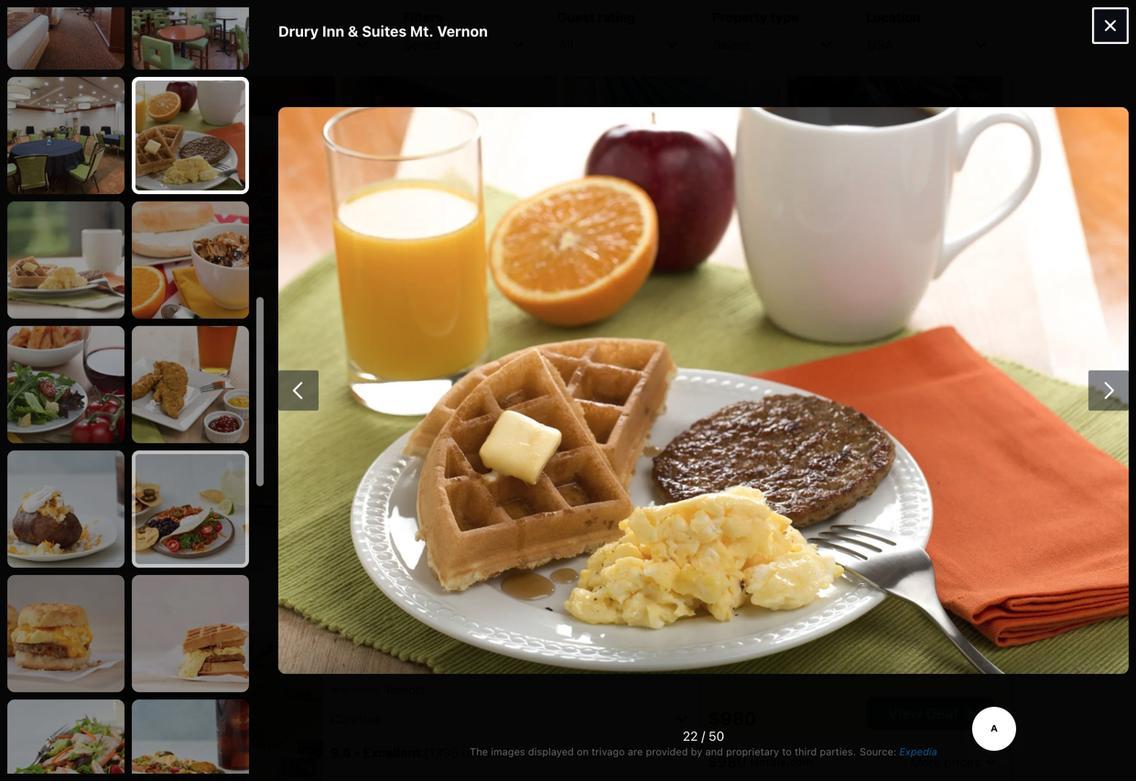 Task type: locate. For each thing, give the bounding box(es) containing it.
drury
[[278, 22, 319, 40]]

0 vertical spatial resort
[[451, 649, 508, 670]]

0 horizontal spatial resort
[[386, 682, 425, 697]]

resort down "seasons"
[[386, 682, 425, 697]]

1 horizontal spatial resort
[[451, 649, 508, 670]]

- right $0
[[151, 37, 157, 52]]

resort inside button
[[386, 682, 425, 697]]

by
[[691, 746, 703, 758]]

$980
[[709, 707, 757, 729], [708, 753, 747, 771]]

0 vertical spatial -
[[151, 37, 157, 52]]

- for 9.6
[[354, 745, 360, 760]]

to
[[782, 746, 792, 758]]

resort
[[451, 649, 508, 670], [386, 682, 425, 697]]

filters
[[403, 10, 443, 25]]

/ for 22
[[702, 729, 705, 744]]

select for property type
[[713, 37, 750, 52]]

guest rating
[[558, 10, 636, 25]]

displayed
[[528, 746, 574, 758]]

carefree
[[331, 711, 382, 726]]

location
[[867, 10, 921, 25]]

lowest
[[923, 659, 959, 672]]

0 vertical spatial expedia
[[709, 658, 759, 673]]

hotels.com
[[750, 756, 814, 768]]

vernon
[[437, 22, 488, 40]]

show more photos button
[[491, 534, 632, 567]]

troon
[[630, 649, 680, 670]]

- for $0
[[151, 37, 157, 52]]

1 select from the left
[[404, 37, 441, 52]]

expedia button
[[900, 745, 938, 760]]

0 horizontal spatial select
[[404, 37, 441, 52]]

four seasons resort scottsdale at troon north
[[331, 649, 734, 670]]

$980 up and
[[709, 707, 757, 729]]

0 horizontal spatial expedia
[[709, 658, 759, 673]]

seasons
[[374, 649, 447, 670]]

property
[[712, 10, 768, 25]]

property type
[[712, 10, 799, 25]]

all
[[559, 37, 573, 52]]

excellent
[[363, 745, 421, 760]]

/ for 1
[[293, 761, 296, 774]]

$0
[[132, 37, 148, 52]]

/ right 1
[[293, 761, 296, 774]]

expedia down view deal
[[900, 746, 938, 758]]

1 horizontal spatial expedia
[[900, 746, 938, 758]]

on
[[577, 746, 589, 758]]

north
[[684, 649, 734, 670]]

select
[[404, 37, 441, 52], [713, 37, 750, 52]]

resort button
[[331, 682, 425, 698]]

1 vertical spatial resort
[[386, 682, 425, 697]]

view deal button
[[866, 697, 995, 730]]

rating
[[598, 10, 636, 25]]

- right 9.6
[[354, 745, 360, 760]]

1 vertical spatial -
[[354, 745, 360, 760]]

select down filters
[[404, 37, 441, 52]]

expedia
[[709, 658, 759, 673], [900, 746, 938, 758]]

view deal
[[888, 705, 958, 722]]

$600
[[161, 37, 192, 52]]

0 vertical spatial /
[[702, 729, 705, 744]]

$980 down 50
[[708, 753, 747, 771]]

scottsdale
[[512, 649, 605, 670]]

0 vertical spatial $980
[[709, 707, 757, 729]]

guest
[[558, 10, 595, 25]]

suites
[[362, 22, 407, 40]]

0 horizontal spatial -
[[151, 37, 157, 52]]

at
[[609, 649, 626, 670]]

1 vertical spatial /
[[293, 761, 296, 774]]

1 horizontal spatial /
[[702, 729, 705, 744]]

select down "property"
[[713, 37, 750, 52]]

/ right 22
[[702, 729, 705, 744]]

1 vertical spatial $980
[[708, 753, 747, 771]]

1 horizontal spatial -
[[354, 745, 360, 760]]

parties.
[[820, 746, 856, 758]]

show
[[503, 543, 537, 558]]

expedia up 50
[[709, 658, 759, 673]]

$0 - $600 +
[[132, 37, 204, 52]]

1 / 73
[[285, 761, 312, 774]]

photos
[[576, 543, 620, 558]]

per
[[171, 10, 191, 25]]

and
[[706, 746, 723, 758]]

2 select from the left
[[713, 37, 750, 52]]

/ inside 22 / 50 the images displayed on trivago are provided by and proprietary to third parties. source: expedia
[[702, 729, 705, 744]]

/
[[702, 729, 705, 744], [293, 761, 296, 774]]

1 vertical spatial expedia
[[900, 746, 938, 758]]

0 horizontal spatial /
[[293, 761, 296, 774]]

1 horizontal spatial select
[[713, 37, 750, 52]]

-
[[151, 37, 157, 52], [354, 745, 360, 760]]

resort up carefree button
[[451, 649, 508, 670]]

four seasons resort scottsdale at troon north button
[[331, 648, 734, 671]]



Task type: vqa. For each thing, say whether or not it's contained in the screenshot.


Task type: describe. For each thing, give the bounding box(es) containing it.
share button
[[127, 593, 210, 626]]

four seasons resort scottsdale at troon north, (carefree, usa) image
[[113, 641, 323, 781]]

more prices
[[911, 754, 981, 769]]

9.6
[[331, 745, 351, 760]]

view
[[888, 705, 923, 722]]

images
[[491, 746, 525, 758]]

proprietary
[[726, 746, 780, 758]]

our lowest price
[[900, 659, 990, 672]]

inn
[[322, 22, 344, 40]]

price:
[[131, 10, 168, 25]]

our
[[900, 659, 920, 672]]

73
[[299, 761, 312, 774]]

9.6 - excellent (1396 reviews)
[[331, 745, 512, 760]]

are
[[628, 746, 643, 758]]

more
[[541, 543, 573, 558]]

mt.
[[410, 22, 434, 40]]

drury inn & suites mt. vernon
[[278, 22, 488, 40]]

price: per night
[[131, 10, 224, 25]]

prices
[[945, 754, 981, 769]]

provided
[[646, 746, 688, 758]]

close button
[[943, 593, 1003, 626]]

(1396
[[424, 745, 459, 760]]

third
[[795, 746, 817, 758]]

1
[[285, 761, 290, 774]]

more prices button
[[904, 745, 1003, 778]]

+
[[196, 37, 204, 52]]

resort inside button
[[451, 649, 508, 670]]

deal
[[926, 705, 958, 722]]

the
[[470, 746, 488, 758]]

close
[[955, 602, 991, 617]]

&
[[348, 22, 359, 40]]

50
[[709, 729, 725, 744]]

select for filters
[[404, 37, 441, 52]]

show more photos
[[503, 543, 620, 558]]

22 / 50 the images displayed on trivago are provided by and proprietary to third parties. source: expedia
[[470, 729, 938, 758]]

usa
[[868, 37, 893, 52]]

22
[[683, 729, 698, 744]]

price
[[962, 659, 990, 672]]

reviews)
[[462, 745, 512, 760]]

trivago
[[592, 746, 625, 758]]

share
[[162, 602, 199, 617]]

carefree button
[[331, 704, 693, 734]]

source:
[[860, 746, 897, 758]]

type
[[771, 10, 799, 25]]

more
[[911, 754, 941, 769]]

four
[[331, 649, 370, 670]]

night
[[194, 10, 224, 25]]

expedia inside 22 / 50 the images displayed on trivago are provided by and proprietary to third parties. source: expedia
[[900, 746, 938, 758]]



